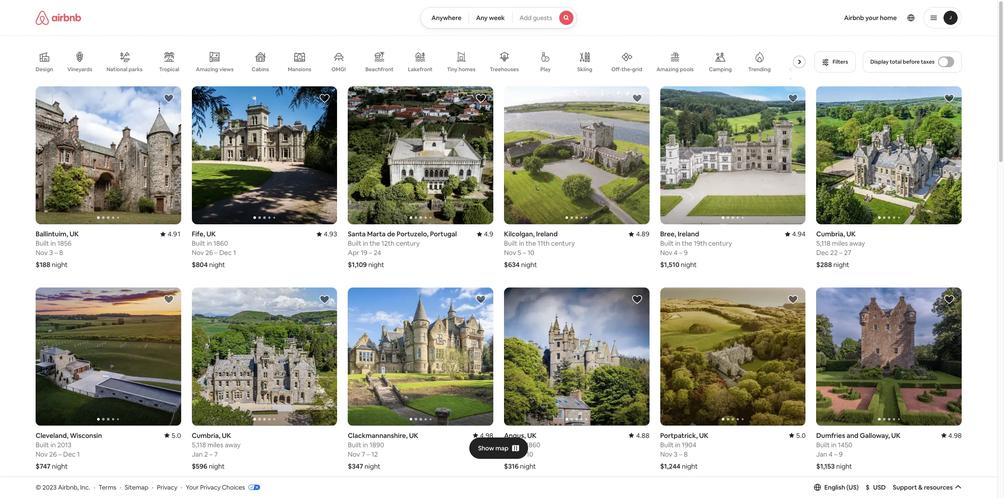 Task type: vqa. For each thing, say whether or not it's contained in the screenshot.
2013's 1
yes



Task type: locate. For each thing, give the bounding box(es) containing it.
1 horizontal spatial add to wishlist: cumbria, uk image
[[944, 93, 955, 104]]

miles inside cumbria, uk 5,118 miles away jan 2 – 7 $596 night
[[208, 441, 223, 449]]

5 up $634
[[518, 249, 522, 257]]

built for kilcolgan, ireland
[[504, 239, 518, 248]]

4.91 out of 5 average rating image
[[161, 230, 181, 238]]

nov up $347 on the left bottom
[[348, 450, 360, 459]]

and
[[847, 432, 859, 440]]

1 7 from the left
[[214, 450, 218, 459]]

0 vertical spatial 1860
[[214, 239, 228, 248]]

– inside clackmannanshire, uk built in 1890 nov 7 – 12 $347 night
[[367, 450, 370, 459]]

0 vertical spatial 3
[[49, 249, 53, 257]]

century inside bree, ireland built in the 19th century nov 4 – 9 $1,510 night
[[709, 239, 732, 248]]

3 up $1,244
[[674, 450, 678, 459]]

1860 inside fife, uk built in 1860 nov 26 – dec 1 $804 night
[[214, 239, 228, 248]]

1 horizontal spatial dec
[[219, 249, 232, 257]]

0 horizontal spatial 26
[[49, 450, 57, 459]]

0 horizontal spatial jan
[[192, 450, 203, 459]]

5 up $316
[[517, 450, 520, 459]]

1 horizontal spatial privacy
[[200, 484, 221, 492]]

built inside angus, uk built in 1860 jan 5 – 10 $316 night
[[504, 441, 518, 449]]

1 inside fife, uk built in 1860 nov 26 – dec 1 $804 night
[[233, 249, 236, 257]]

0 horizontal spatial 1
[[77, 450, 80, 459]]

uk inside clackmannanshire, uk built in 1890 nov 7 – 12 $347 night
[[409, 432, 419, 440]]

0 horizontal spatial 5.0
[[172, 432, 181, 440]]

1904
[[682, 441, 697, 449]]

night right '$804'
[[209, 261, 225, 269]]

terms link
[[99, 484, 116, 492]]

2013
[[57, 441, 72, 449]]

nov for portpatrick, uk built in 1904 nov 3 – 8 $1,244 night
[[661, 450, 673, 459]]

night inside angus, uk built in 1860 jan 5 – 10 $316 night
[[520, 462, 536, 471]]

away
[[850, 239, 866, 248], [225, 441, 241, 449]]

week
[[489, 14, 505, 22]]

10 inside angus, uk built in 1860 jan 5 – 10 $316 night
[[527, 450, 533, 459]]

8 inside portpatrick, uk built in 1904 nov 3 – 8 $1,244 night
[[684, 450, 688, 459]]

amazing pools
[[657, 66, 694, 73]]

4 up $1,153
[[829, 450, 833, 459]]

add to wishlist: cleveland, wisconsin image
[[163, 295, 174, 305]]

terms
[[99, 484, 116, 492]]

nov inside bree, ireland built in the 19th century nov 4 – 9 $1,510 night
[[661, 249, 673, 257]]

miles for 7
[[208, 441, 223, 449]]

· right inc. in the bottom of the page
[[94, 484, 95, 492]]

in inside portpatrick, uk built in 1904 nov 3 – 8 $1,244 night
[[675, 441, 681, 449]]

4 inside bree, ireland built in the 19th century nov 4 – 9 $1,510 night
[[674, 249, 678, 257]]

2 5.0 from the left
[[797, 432, 806, 440]]

2 ireland from the left
[[678, 230, 700, 238]]

0 horizontal spatial century
[[396, 239, 420, 248]]

ireland for 11th
[[536, 230, 558, 238]]

national
[[107, 66, 128, 73]]

1 horizontal spatial 1
[[233, 249, 236, 257]]

4.93
[[324, 230, 337, 238]]

privacy
[[157, 484, 177, 492], [200, 484, 221, 492]]

built down kilcolgan,
[[504, 239, 518, 248]]

5,118 inside the cumbria, uk 5,118 miles away dec 22 – 27 $288 night
[[817, 239, 831, 248]]

1 vertical spatial 1860
[[526, 441, 541, 449]]

in down angus,
[[519, 441, 525, 449]]

ireland up 11th
[[536, 230, 558, 238]]

in inside angus, uk built in 1860 jan 5 – 10 $316 night
[[519, 441, 525, 449]]

the left 19th at the top of the page
[[682, 239, 693, 248]]

$634
[[504, 261, 520, 269]]

century for kilcolgan, ireland
[[551, 239, 575, 248]]

built inside the ballintuim, uk built in 1856 nov 3 – 8 $188 night
[[36, 239, 49, 248]]

miles inside the cumbria, uk 5,118 miles away dec 22 – 27 $288 night
[[832, 239, 848, 248]]

0 horizontal spatial 4.98
[[480, 432, 494, 440]]

9 for nov 4 – 9
[[684, 249, 688, 257]]

1 horizontal spatial cumbria,
[[817, 230, 845, 238]]

1 vertical spatial miles
[[208, 441, 223, 449]]

ballintuim, uk built in 1856 nov 3 – 8 $188 night
[[36, 230, 79, 269]]

support & resources
[[893, 484, 953, 492]]

1 horizontal spatial the
[[526, 239, 536, 248]]

clackmannanshire,
[[348, 432, 408, 440]]

amazing
[[196, 66, 218, 73], [657, 66, 679, 73]]

built inside kilcolgan, ireland built in the 11th century nov 5 – 10 $634 night
[[504, 239, 518, 248]]

1 horizontal spatial 9
[[839, 450, 843, 459]]

in down cleveland,
[[51, 441, 56, 449]]

night down the '12'
[[365, 462, 381, 471]]

miles up 22
[[832, 239, 848, 248]]

century down portuzelo,
[[396, 239, 420, 248]]

$1,244
[[661, 462, 681, 471]]

5,118 for dec
[[817, 239, 831, 248]]

night inside the cumbria, uk 5,118 miles away dec 22 – 27 $288 night
[[834, 261, 850, 269]]

4 for jan
[[829, 450, 833, 459]]

in inside kilcolgan, ireland built in the 11th century nov 5 – 10 $634 night
[[519, 239, 525, 248]]

9 inside bree, ireland built in the 19th century nov 4 – 9 $1,510 night
[[684, 249, 688, 257]]

&
[[919, 484, 923, 492]]

nov up $188
[[36, 249, 48, 257]]

1 inside cleveland, wisconsin built in 2013 nov 26 – dec 1 $747 night
[[77, 450, 80, 459]]

night right $634
[[521, 261, 537, 269]]

27
[[844, 249, 852, 257]]

in down ballintuim,
[[51, 239, 56, 248]]

7 right 2
[[214, 450, 218, 459]]

0 vertical spatial 10
[[528, 249, 535, 257]]

in inside cleveland, wisconsin built in 2013 nov 26 – dec 1 $747 night
[[51, 441, 56, 449]]

cumbria, up 22
[[817, 230, 845, 238]]

$347
[[348, 462, 363, 471]]

1 horizontal spatial century
[[551, 239, 575, 248]]

4 up $1,510
[[674, 249, 678, 257]]

3
[[49, 249, 53, 257], [674, 450, 678, 459]]

2 horizontal spatial dec
[[817, 249, 829, 257]]

kilcolgan, ireland built in the 11th century nov 5 – 10 $634 night
[[504, 230, 575, 269]]

amazing for amazing pools
[[657, 66, 679, 73]]

ireland inside kilcolgan, ireland built in the 11th century nov 5 – 10 $634 night
[[536, 230, 558, 238]]

group
[[36, 45, 812, 79], [36, 86, 181, 225], [192, 86, 337, 225], [348, 86, 494, 225], [504, 86, 650, 225], [661, 86, 806, 225], [817, 86, 962, 225], [36, 288, 181, 426], [192, 288, 337, 426], [348, 288, 494, 426], [504, 288, 650, 426], [661, 288, 806, 426], [817, 288, 962, 426], [36, 489, 181, 499], [192, 489, 337, 499], [348, 489, 494, 499], [348, 489, 494, 499], [504, 489, 650, 499], [504, 489, 650, 499], [661, 489, 806, 499], [661, 489, 806, 499], [817, 489, 962, 499]]

5.0 out of 5 average rating image
[[165, 432, 181, 440]]

night inside bree, ireland built in the 19th century nov 4 – 9 $1,510 night
[[681, 261, 697, 269]]

amazing for amazing views
[[196, 66, 218, 73]]

built up apr
[[348, 239, 362, 248]]

1 vertical spatial 9
[[839, 450, 843, 459]]

26 up $747
[[49, 450, 57, 459]]

2 jan from the left
[[192, 450, 203, 459]]

2 4.98 out of 5 average rating image from the left
[[942, 432, 962, 440]]

$1,109
[[348, 261, 367, 269]]

nov up $1,510
[[661, 249, 673, 257]]

uk for fife, uk built in 1860 nov 26 – dec 1 $804 night
[[207, 230, 216, 238]]

0 horizontal spatial 3
[[49, 249, 53, 257]]

0 horizontal spatial the
[[370, 239, 380, 248]]

nov inside cleveland, wisconsin built in 2013 nov 26 – dec 1 $747 night
[[36, 450, 48, 459]]

0 horizontal spatial privacy
[[157, 484, 177, 492]]

in inside clackmannanshire, uk built in 1890 nov 7 – 12 $347 night
[[363, 441, 368, 449]]

century right 11th
[[551, 239, 575, 248]]

dec for 5.0
[[63, 450, 76, 459]]

in inside fife, uk built in 1860 nov 26 – dec 1 $804 night
[[207, 239, 212, 248]]

views
[[219, 66, 234, 73]]

century inside 'santa marta de portuzelo, portugal built in the 12th century apr 19 – 24 $1,109 night'
[[396, 239, 420, 248]]

in down dumfries
[[832, 441, 837, 449]]

1 horizontal spatial ireland
[[678, 230, 700, 238]]

built down fife,
[[192, 239, 205, 248]]

4.98 out of 5 average rating image
[[473, 432, 494, 440], [942, 432, 962, 440]]

4.98 out of 5 average rating image for clackmannanshire, uk built in 1890 nov 7 – 12 $347 night
[[473, 432, 494, 440]]

4 inside dumfries and galloway, uk built in 1450 jan 4 – 9 $1,153 night
[[829, 450, 833, 459]]

0 horizontal spatial miles
[[208, 441, 223, 449]]

5,118 up 22
[[817, 239, 831, 248]]

0 vertical spatial 9
[[684, 249, 688, 257]]

built down dumfries
[[817, 441, 830, 449]]

profile element
[[588, 0, 962, 36]]

3 century from the left
[[709, 239, 732, 248]]

miles for 27
[[832, 239, 848, 248]]

0 vertical spatial 4
[[674, 249, 678, 257]]

2 the from the left
[[370, 239, 380, 248]]

1 vertical spatial add to wishlist: cumbria, uk image
[[320, 295, 330, 305]]

privacy right your
[[200, 484, 221, 492]]

uk inside angus, uk built in 1860 jan 5 – 10 $316 night
[[528, 432, 537, 440]]

the inside kilcolgan, ireland built in the 11th century nov 5 – 10 $634 night
[[526, 239, 536, 248]]

uk for cumbria, uk 5,118 miles away dec 22 – 27 $288 night
[[847, 230, 856, 238]]

built down ballintuim,
[[36, 239, 49, 248]]

century inside kilcolgan, ireland built in the 11th century nov 5 – 10 $634 night
[[551, 239, 575, 248]]

· left your
[[181, 484, 182, 492]]

$1,153
[[817, 462, 835, 471]]

0 vertical spatial miles
[[832, 239, 848, 248]]

0 horizontal spatial amazing
[[196, 66, 218, 73]]

1 ireland from the left
[[536, 230, 558, 238]]

miles up 2
[[208, 441, 223, 449]]

1 horizontal spatial away
[[850, 239, 866, 248]]

0 horizontal spatial cumbria,
[[192, 432, 221, 440]]

nov for fife, uk built in 1860 nov 26 – dec 1 $804 night
[[192, 249, 204, 257]]

4.89 out of 5 average rating image
[[629, 230, 650, 238]]

1 horizontal spatial jan
[[504, 450, 515, 459]]

1 vertical spatial 5,118
[[192, 441, 206, 449]]

3 up $188
[[49, 249, 53, 257]]

1 horizontal spatial 1860
[[526, 441, 541, 449]]

support & resources button
[[893, 484, 962, 492]]

dec inside cleveland, wisconsin built in 2013 nov 26 – dec 1 $747 night
[[63, 450, 76, 459]]

display total before taxes button
[[863, 51, 962, 73]]

in up '$804'
[[207, 239, 212, 248]]

built up $347 on the left bottom
[[348, 441, 362, 449]]

1 horizontal spatial 4
[[829, 450, 833, 459]]

night down 27
[[834, 261, 850, 269]]

26 inside cleveland, wisconsin built in 2013 nov 26 – dec 1 $747 night
[[49, 450, 57, 459]]

skiing
[[578, 66, 593, 73]]

9 inside dumfries and galloway, uk built in 1450 jan 4 – 9 $1,153 night
[[839, 450, 843, 459]]

uk inside the cumbria, uk 5,118 miles away dec 22 – 27 $288 night
[[847, 230, 856, 238]]

night
[[52, 261, 68, 269], [521, 261, 537, 269], [209, 261, 225, 269], [369, 261, 384, 269], [681, 261, 697, 269], [834, 261, 850, 269], [52, 462, 68, 471], [520, 462, 536, 471], [209, 462, 225, 471], [365, 462, 381, 471], [682, 462, 698, 471], [837, 462, 853, 471]]

the for nov 4 – 9
[[682, 239, 693, 248]]

1 horizontal spatial 4.98 out of 5 average rating image
[[942, 432, 962, 440]]

in for cleveland, wisconsin
[[51, 441, 56, 449]]

night right $747
[[52, 462, 68, 471]]

1860 inside angus, uk built in 1860 jan 5 – 10 $316 night
[[526, 441, 541, 449]]

built inside clackmannanshire, uk built in 1890 nov 7 – 12 $347 night
[[348, 441, 362, 449]]

19
[[361, 249, 368, 257]]

ireland inside bree, ireland built in the 19th century nov 4 – 9 $1,510 night
[[678, 230, 700, 238]]

0 vertical spatial 5
[[518, 249, 522, 257]]

2 horizontal spatial century
[[709, 239, 732, 248]]

built inside fife, uk built in 1860 nov 26 – dec 1 $804 night
[[192, 239, 205, 248]]

10
[[528, 249, 535, 257], [527, 450, 533, 459]]

8
[[59, 249, 63, 257], [684, 450, 688, 459]]

0 horizontal spatial 1860
[[214, 239, 228, 248]]

1 horizontal spatial 4.98
[[949, 432, 962, 440]]

1 4.98 from the left
[[480, 432, 494, 440]]

1 vertical spatial 3
[[674, 450, 678, 459]]

3 the from the left
[[682, 239, 693, 248]]

nov inside fife, uk built in 1860 nov 26 – dec 1 $804 night
[[192, 249, 204, 257]]

1 the from the left
[[526, 239, 536, 248]]

built for fife, uk
[[192, 239, 205, 248]]

national parks
[[107, 66, 143, 73]]

built down portpatrick,
[[661, 441, 674, 449]]

7 left the '12'
[[362, 450, 365, 459]]

5.0
[[172, 432, 181, 440], [797, 432, 806, 440]]

0 vertical spatial add to wishlist: cumbria, uk image
[[944, 93, 955, 104]]

cumbria, uk 5,118 miles away jan 2 – 7 $596 night
[[192, 432, 241, 471]]

1 horizontal spatial 8
[[684, 450, 688, 459]]

1 4.98 out of 5 average rating image from the left
[[473, 432, 494, 440]]

dec inside fife, uk built in 1860 nov 26 – dec 1 $804 night
[[219, 249, 232, 257]]

tiny homes
[[447, 66, 476, 73]]

the-
[[622, 66, 632, 73]]

5,118 for jan
[[192, 441, 206, 449]]

choices
[[222, 484, 245, 492]]

8 inside the ballintuim, uk built in 1856 nov 3 – 8 $188 night
[[59, 249, 63, 257]]

cumbria, inside cumbria, uk 5,118 miles away jan 2 – 7 $596 night
[[192, 432, 221, 440]]

nov inside portpatrick, uk built in 1904 nov 3 – 8 $1,244 night
[[661, 450, 673, 459]]

– inside bree, ireland built in the 19th century nov 4 – 9 $1,510 night
[[679, 249, 683, 257]]

airbnb,
[[58, 484, 79, 492]]

in down portpatrick,
[[675, 441, 681, 449]]

away up 27
[[850, 239, 866, 248]]

the
[[526, 239, 536, 248], [370, 239, 380, 248], [682, 239, 693, 248]]

1 vertical spatial 26
[[49, 450, 57, 459]]

night right $596
[[209, 462, 225, 471]]

ireland up 19th at the top of the page
[[678, 230, 700, 238]]

2 horizontal spatial jan
[[817, 450, 828, 459]]

built down cleveland,
[[36, 441, 49, 449]]

terms · sitemap · privacy ·
[[99, 484, 182, 492]]

$596
[[192, 462, 207, 471]]

night right $1,244
[[682, 462, 698, 471]]

26 up '$804'
[[205, 249, 213, 257]]

support
[[893, 484, 917, 492]]

$316
[[504, 462, 519, 471]]

built inside cleveland, wisconsin built in 2013 nov 26 – dec 1 $747 night
[[36, 441, 49, 449]]

in left 1890
[[363, 441, 368, 449]]

in down 'bree,'
[[675, 239, 681, 248]]

none search field containing anywhere
[[421, 7, 577, 29]]

9 for jan 4 – 9
[[839, 450, 843, 459]]

portuzelo,
[[397, 230, 429, 238]]

3 for 1856
[[49, 249, 53, 257]]

1 horizontal spatial 7
[[362, 450, 365, 459]]

1 vertical spatial 4
[[829, 450, 833, 459]]

nov inside the ballintuim, uk built in 1856 nov 3 – 8 $188 night
[[36, 249, 48, 257]]

1 horizontal spatial amazing
[[657, 66, 679, 73]]

1 horizontal spatial 5.0
[[797, 432, 806, 440]]

10 right map
[[527, 450, 533, 459]]

night down the 24
[[369, 261, 384, 269]]

jan inside cumbria, uk 5,118 miles away jan 2 – 7 $596 night
[[192, 450, 203, 459]]

away inside the cumbria, uk 5,118 miles away dec 22 – 27 $288 night
[[850, 239, 866, 248]]

4.89
[[636, 230, 650, 238]]

in for ballintuim, uk
[[51, 239, 56, 248]]

filters button
[[815, 51, 856, 73]]

mansions
[[288, 66, 311, 73]]

0 horizontal spatial 4.98 out of 5 average rating image
[[473, 432, 494, 440]]

kilcolgan,
[[504, 230, 535, 238]]

5,118 up 2
[[192, 441, 206, 449]]

parks
[[129, 66, 143, 73]]

–
[[54, 249, 58, 257], [523, 249, 526, 257], [215, 249, 218, 257], [369, 249, 372, 257], [679, 249, 683, 257], [840, 249, 843, 257], [58, 450, 62, 459], [522, 450, 525, 459], [209, 450, 213, 459], [367, 450, 370, 459], [679, 450, 683, 459], [834, 450, 838, 459]]

uk for ballintuim, uk built in 1856 nov 3 – 8 $188 night
[[70, 230, 79, 238]]

1 for 1860
[[233, 249, 236, 257]]

2 horizontal spatial the
[[682, 239, 693, 248]]

1 vertical spatial 8
[[684, 450, 688, 459]]

night inside fife, uk built in 1860 nov 26 – dec 1 $804 night
[[209, 261, 225, 269]]

built inside portpatrick, uk built in 1904 nov 3 – 8 $1,244 night
[[661, 441, 674, 449]]

dec for 4.93
[[219, 249, 232, 257]]

english
[[825, 484, 846, 492]]

1 century from the left
[[551, 239, 575, 248]]

5.0 for portpatrick, uk built in 1904 nov 3 – 8 $1,244 night
[[797, 432, 806, 440]]

built for clackmannanshire, uk
[[348, 441, 362, 449]]

night right $316
[[520, 462, 536, 471]]

uk inside cumbria, uk 5,118 miles away jan 2 – 7 $596 night
[[222, 432, 231, 440]]

0 vertical spatial 8
[[59, 249, 63, 257]]

english (us) button
[[814, 484, 859, 492]]

dec inside the cumbria, uk 5,118 miles away dec 22 – 27 $288 night
[[817, 249, 829, 257]]

built for cleveland, wisconsin
[[36, 441, 49, 449]]

7
[[214, 450, 218, 459], [362, 450, 365, 459]]

nov up $747
[[36, 450, 48, 459]]

2 century from the left
[[396, 239, 420, 248]]

$1,510
[[661, 261, 680, 269]]

add to wishlist: portpatrick, uk image
[[788, 295, 799, 305]]

privacy link
[[157, 484, 177, 492]]

3 inside portpatrick, uk built in 1904 nov 3 – 8 $1,244 night
[[674, 450, 678, 459]]

built down angus,
[[504, 441, 518, 449]]

in inside bree, ireland built in the 19th century nov 4 – 9 $1,510 night
[[675, 239, 681, 248]]

1860
[[214, 239, 228, 248], [526, 441, 541, 449]]

jan inside angus, uk built in 1860 jan 5 – 10 $316 night
[[504, 450, 515, 459]]

away for dec 22 – 27
[[850, 239, 866, 248]]

design
[[36, 66, 53, 73]]

amazing left views
[[196, 66, 218, 73]]

cumbria, inside the cumbria, uk 5,118 miles away dec 22 – 27 $288 night
[[817, 230, 845, 238]]

5.0 left dumfries
[[797, 432, 806, 440]]

0 horizontal spatial 7
[[214, 450, 218, 459]]

night right $1,510
[[681, 261, 697, 269]]

sitemap
[[125, 484, 149, 492]]

0 vertical spatial away
[[850, 239, 866, 248]]

10 down kilcolgan,
[[528, 249, 535, 257]]

built for angus, uk
[[504, 441, 518, 449]]

0 horizontal spatial 5,118
[[192, 441, 206, 449]]

add to wishlist: cumbria, uk image
[[944, 93, 955, 104], [320, 295, 330, 305]]

26 inside fife, uk built in 1860 nov 26 – dec 1 $804 night
[[205, 249, 213, 257]]

the inside bree, ireland built in the 19th century nov 4 – 9 $1,510 night
[[682, 239, 693, 248]]

apr
[[348, 249, 359, 257]]

group containing national parks
[[36, 45, 812, 79]]

portpatrick, uk built in 1904 nov 3 – 8 $1,244 night
[[661, 432, 709, 471]]

nov up '$804'
[[192, 249, 204, 257]]

5,118
[[817, 239, 831, 248], [192, 441, 206, 449]]

filters
[[833, 58, 849, 65]]

sitemap link
[[125, 484, 149, 492]]

the down marta
[[370, 239, 380, 248]]

away for jan 2 – 7
[[225, 441, 241, 449]]

english (us)
[[825, 484, 859, 492]]

add to wishlist: ballintuim, uk image
[[163, 93, 174, 104]]

8 down 1856
[[59, 249, 63, 257]]

privacy left your
[[157, 484, 177, 492]]

– inside portpatrick, uk built in 1904 nov 3 – 8 $1,244 night
[[679, 450, 683, 459]]

1 5.0 from the left
[[172, 432, 181, 440]]

8 for 1904
[[684, 450, 688, 459]]

1 vertical spatial 10
[[527, 450, 533, 459]]

nov up $634
[[504, 249, 516, 257]]

1 horizontal spatial 26
[[205, 249, 213, 257]]

1 vertical spatial cumbria,
[[192, 432, 221, 440]]

4 · from the left
[[181, 484, 182, 492]]

your privacy choices link
[[186, 484, 260, 492]]

night inside cumbria, uk 5,118 miles away jan 2 – 7 $596 night
[[209, 462, 225, 471]]

4.88 out of 5 average rating image
[[629, 432, 650, 440]]

the inside 'santa marta de portuzelo, portugal built in the 12th century apr 19 – 24 $1,109 night'
[[370, 239, 380, 248]]

century for bree, ireland
[[709, 239, 732, 248]]

jan up $316
[[504, 450, 515, 459]]

1 jan from the left
[[504, 450, 515, 459]]

2 4.98 from the left
[[949, 432, 962, 440]]

1 vertical spatial away
[[225, 441, 241, 449]]

0 horizontal spatial dec
[[63, 450, 76, 459]]

– inside angus, uk built in 1860 jan 5 – 10 $316 night
[[522, 450, 525, 459]]

the for nov 5 – 10
[[526, 239, 536, 248]]

in down kilcolgan,
[[519, 239, 525, 248]]

night inside dumfries and galloway, uk built in 1450 jan 4 – 9 $1,153 night
[[837, 462, 853, 471]]

1 horizontal spatial 3
[[674, 450, 678, 459]]

3 · from the left
[[152, 484, 153, 492]]

· right terms link
[[120, 484, 121, 492]]

any week
[[476, 14, 505, 22]]

4.94 out of 5 average rating image
[[785, 230, 806, 238]]

1 vertical spatial 5
[[517, 450, 520, 459]]

8 down "1904"
[[684, 450, 688, 459]]

0 horizontal spatial add to wishlist: cumbria, uk image
[[320, 295, 330, 305]]

in for fife, uk
[[207, 239, 212, 248]]

jan up $1,153
[[817, 450, 828, 459]]

0 vertical spatial 5,118
[[817, 239, 831, 248]]

in up 19 at the left
[[363, 239, 368, 248]]

5,118 inside cumbria, uk 5,118 miles away jan 2 – 7 $596 night
[[192, 441, 206, 449]]

·
[[94, 484, 95, 492], [120, 484, 121, 492], [152, 484, 153, 492], [181, 484, 182, 492]]

uk inside fife, uk built in 1860 nov 26 – dec 1 $804 night
[[207, 230, 216, 238]]

1 horizontal spatial miles
[[832, 239, 848, 248]]

0 horizontal spatial 9
[[684, 249, 688, 257]]

built inside bree, ireland built in the 19th century nov 4 – 9 $1,510 night
[[661, 239, 674, 248]]

0 horizontal spatial 4
[[674, 249, 678, 257]]

0 vertical spatial cumbria,
[[817, 230, 845, 238]]

uk for cumbria, uk 5,118 miles away jan 2 – 7 $596 night
[[222, 432, 231, 440]]

jan
[[504, 450, 515, 459], [192, 450, 203, 459], [817, 450, 828, 459]]

the left 11th
[[526, 239, 536, 248]]

uk inside portpatrick, uk built in 1904 nov 3 – 8 $1,244 night
[[699, 432, 709, 440]]

0 vertical spatial 26
[[205, 249, 213, 257]]

display total before taxes
[[871, 58, 935, 65]]

5.0 left cumbria, uk 5,118 miles away jan 2 – 7 $596 night
[[172, 432, 181, 440]]

3 inside the ballintuim, uk built in 1856 nov 3 – 8 $188 night
[[49, 249, 53, 257]]

in inside the ballintuim, uk built in 1856 nov 3 – 8 $188 night
[[51, 239, 56, 248]]

0 vertical spatial 1
[[233, 249, 236, 257]]

in for bree, ireland
[[675, 239, 681, 248]]

1 vertical spatial 1
[[77, 450, 80, 459]]

nov up $1,244
[[661, 450, 673, 459]]

· left privacy link on the left bottom of page
[[152, 484, 153, 492]]

0 horizontal spatial away
[[225, 441, 241, 449]]

nov
[[36, 249, 48, 257], [504, 249, 516, 257], [192, 249, 204, 257], [661, 249, 673, 257], [36, 450, 48, 459], [348, 450, 360, 459], [661, 450, 673, 459]]

None search field
[[421, 7, 577, 29]]

night inside kilcolgan, ireland built in the 11th century nov 5 – 10 $634 night
[[521, 261, 537, 269]]

dumfries
[[817, 432, 846, 440]]

away up choices
[[225, 441, 241, 449]]

2
[[204, 450, 208, 459]]

0 horizontal spatial ireland
[[536, 230, 558, 238]]

2 7 from the left
[[362, 450, 365, 459]]

3 jan from the left
[[817, 450, 828, 459]]

jan left 2
[[192, 450, 203, 459]]

away inside cumbria, uk 5,118 miles away jan 2 – 7 $596 night
[[225, 441, 241, 449]]

nov inside clackmannanshire, uk built in 1890 nov 7 – 12 $347 night
[[348, 450, 360, 459]]

century right 19th at the top of the page
[[709, 239, 732, 248]]

amazing left the pools
[[657, 66, 679, 73]]

home
[[880, 14, 897, 22]]

0 horizontal spatial 8
[[59, 249, 63, 257]]

cumbria, up 2
[[192, 432, 221, 440]]

night right $188
[[52, 261, 68, 269]]

uk inside the ballintuim, uk built in 1856 nov 3 – 8 $188 night
[[70, 230, 79, 238]]

night right $1,153
[[837, 462, 853, 471]]

built inside 'santa marta de portuzelo, portugal built in the 12th century apr 19 – 24 $1,109 night'
[[348, 239, 362, 248]]

built down 'bree,'
[[661, 239, 674, 248]]

4
[[674, 249, 678, 257], [829, 450, 833, 459]]

1 horizontal spatial 5,118
[[817, 239, 831, 248]]



Task type: describe. For each thing, give the bounding box(es) containing it.
show
[[478, 444, 494, 452]]

$288
[[817, 261, 832, 269]]

trending
[[749, 66, 771, 73]]

built for bree, ireland
[[661, 239, 674, 248]]

your
[[186, 484, 199, 492]]

4.93 out of 5 average rating image
[[317, 230, 337, 238]]

uk for angus, uk built in 1860 jan 5 – 10 $316 night
[[528, 432, 537, 440]]

1890
[[370, 441, 384, 449]]

cabins
[[252, 66, 269, 73]]

nov inside kilcolgan, ireland built in the 11th century nov 5 – 10 $634 night
[[504, 249, 516, 257]]

before
[[903, 58, 920, 65]]

4.88
[[636, 432, 650, 440]]

1 · from the left
[[94, 484, 95, 492]]

santa
[[348, 230, 366, 238]]

$747
[[36, 462, 50, 471]]

night inside 'santa marta de portuzelo, portugal built in the 12th century apr 19 – 24 $1,109 night'
[[369, 261, 384, 269]]

jan inside dumfries and galloway, uk built in 1450 jan 4 – 9 $1,153 night
[[817, 450, 828, 459]]

homes
[[459, 66, 476, 73]]

any
[[476, 14, 488, 22]]

built inside dumfries and galloway, uk built in 1450 jan 4 – 9 $1,153 night
[[817, 441, 830, 449]]

your privacy choices
[[186, 484, 245, 492]]

1860 for dec
[[214, 239, 228, 248]]

resources
[[924, 484, 953, 492]]

jan for 5,118
[[192, 450, 203, 459]]

10 inside kilcolgan, ireland built in the 11th century nov 5 – 10 $634 night
[[528, 249, 535, 257]]

bree, ireland built in the 19th century nov 4 – 9 $1,510 night
[[661, 230, 732, 269]]

4.98 for dumfries and galloway, uk built in 1450 jan 4 – 9 $1,153 night
[[949, 432, 962, 440]]

– inside dumfries and galloway, uk built in 1450 jan 4 – 9 $1,153 night
[[834, 450, 838, 459]]

angus, uk built in 1860 jan 5 – 10 $316 night
[[504, 432, 541, 471]]

$ usd
[[866, 484, 886, 492]]

jan for built
[[504, 450, 515, 459]]

4.91
[[168, 230, 181, 238]]

airbnb
[[845, 14, 865, 22]]

galloway,
[[860, 432, 890, 440]]

add to wishlist: cumbria, uk image for cumbria, uk 5,118 miles away dec 22 – 27 $288 night
[[944, 93, 955, 104]]

show map
[[478, 444, 509, 452]]

omg!
[[332, 66, 346, 73]]

cumbria, for 2
[[192, 432, 221, 440]]

add guests button
[[512, 7, 577, 29]]

add to wishlist: dumfries and galloway, uk image
[[944, 295, 955, 305]]

4.98 for clackmannanshire, uk built in 1890 nov 7 – 12 $347 night
[[480, 432, 494, 440]]

5 inside kilcolgan, ireland built in the 11th century nov 5 – 10 $634 night
[[518, 249, 522, 257]]

airbnb your home link
[[839, 8, 903, 27]]

– inside the cumbria, uk 5,118 miles away dec 22 – 27 $288 night
[[840, 249, 843, 257]]

anywhere
[[432, 14, 462, 22]]

your
[[866, 14, 879, 22]]

cumbria, uk 5,118 miles away dec 22 – 27 $288 night
[[817, 230, 866, 269]]

de
[[387, 230, 395, 238]]

camping
[[709, 66, 732, 73]]

beachfront
[[366, 66, 394, 73]]

lakefront
[[408, 66, 433, 73]]

airbnb your home
[[845, 14, 897, 22]]

– inside fife, uk built in 1860 nov 26 – dec 1 $804 night
[[215, 249, 218, 257]]

taxes
[[921, 58, 935, 65]]

castles
[[790, 66, 808, 73]]

5.0 out of 5 average rating image
[[789, 432, 806, 440]]

– inside kilcolgan, ireland built in the 11th century nov 5 – 10 $634 night
[[523, 249, 526, 257]]

in inside 'santa marta de portuzelo, portugal built in the 12th century apr 19 – 24 $1,109 night'
[[363, 239, 368, 248]]

add to wishlist: cumbria, uk image for cumbria, uk 5,118 miles away jan 2 – 7 $596 night
[[320, 295, 330, 305]]

uk for clackmannanshire, uk built in 1890 nov 7 – 12 $347 night
[[409, 432, 419, 440]]

12th
[[382, 239, 395, 248]]

night inside cleveland, wisconsin built in 2013 nov 26 – dec 1 $747 night
[[52, 462, 68, 471]]

– inside 'santa marta de portuzelo, portugal built in the 12th century apr 19 – 24 $1,109 night'
[[369, 249, 372, 257]]

play
[[541, 66, 551, 73]]

map
[[496, 444, 509, 452]]

1450
[[838, 441, 853, 449]]

– inside cumbria, uk 5,118 miles away jan 2 – 7 $596 night
[[209, 450, 213, 459]]

marta
[[367, 230, 386, 238]]

12
[[372, 450, 378, 459]]

22
[[831, 249, 838, 257]]

in inside dumfries and galloway, uk built in 1450 jan 4 – 9 $1,153 night
[[832, 441, 837, 449]]

cleveland, wisconsin built in 2013 nov 26 – dec 1 $747 night
[[36, 432, 102, 471]]

©
[[36, 484, 41, 492]]

uk inside dumfries and galloway, uk built in 1450 jan 4 – 9 $1,153 night
[[892, 432, 901, 440]]

pools
[[680, 66, 694, 73]]

$188
[[36, 261, 50, 269]]

2023
[[42, 484, 57, 492]]

in for portpatrick, uk
[[675, 441, 681, 449]]

ireland for 19th
[[678, 230, 700, 238]]

5 inside angus, uk built in 1860 jan 5 – 10 $316 night
[[517, 450, 520, 459]]

add to wishlist: bree, ireland image
[[788, 93, 799, 104]]

vineyards
[[67, 66, 92, 73]]

26 for 1860
[[205, 249, 213, 257]]

cumbria, for 22
[[817, 230, 845, 238]]

add to wishlist: clackmannanshire, uk image
[[476, 295, 486, 305]]

4 for nov
[[674, 249, 678, 257]]

in for kilcolgan, ireland
[[519, 239, 525, 248]]

amazing views
[[196, 66, 234, 73]]

add to wishlist: angus, uk image
[[632, 295, 643, 305]]

ballintuim,
[[36, 230, 68, 238]]

nov for clackmannanshire, uk built in 1890 nov 7 – 12 $347 night
[[348, 450, 360, 459]]

7 inside cumbria, uk 5,118 miles away jan 2 – 7 $596 night
[[214, 450, 218, 459]]

night inside the ballintuim, uk built in 1856 nov 3 – 8 $188 night
[[52, 261, 68, 269]]

4.98 out of 5 average rating image for dumfries and galloway, uk built in 1450 jan 4 – 9 $1,153 night
[[942, 432, 962, 440]]

(us)
[[847, 484, 859, 492]]

guests
[[533, 14, 552, 22]]

tropical
[[159, 66, 179, 73]]

– inside cleveland, wisconsin built in 2013 nov 26 – dec 1 $747 night
[[58, 450, 62, 459]]

tiny
[[447, 66, 458, 73]]

add to wishlist: santa marta de portuzelo, portugal image
[[476, 93, 486, 104]]

2 · from the left
[[120, 484, 121, 492]]

uk for portpatrick, uk built in 1904 nov 3 – 8 $1,244 night
[[699, 432, 709, 440]]

add to wishlist: kilcolgan, ireland image
[[632, 93, 643, 104]]

2 privacy from the left
[[200, 484, 221, 492]]

in for clackmannanshire, uk
[[363, 441, 368, 449]]

nov for ballintuim, uk built in 1856 nov 3 – 8 $188 night
[[36, 249, 48, 257]]

cleveland,
[[36, 432, 68, 440]]

in for angus, uk
[[519, 441, 525, 449]]

inc.
[[80, 484, 90, 492]]

built for portpatrick, uk
[[661, 441, 674, 449]]

night inside clackmannanshire, uk built in 1890 nov 7 – 12 $347 night
[[365, 462, 381, 471]]

4.94
[[793, 230, 806, 238]]

3 for 1904
[[674, 450, 678, 459]]

show map button
[[469, 438, 528, 459]]

1860 for 10
[[526, 441, 541, 449]]

treehouses
[[490, 66, 519, 73]]

1 for 2013
[[77, 450, 80, 459]]

8 for 1856
[[59, 249, 63, 257]]

built for ballintuim, uk
[[36, 239, 49, 248]]

5.0 for cleveland, wisconsin built in 2013 nov 26 – dec 1 $747 night
[[172, 432, 181, 440]]

night inside portpatrick, uk built in 1904 nov 3 – 8 $1,244 night
[[682, 462, 698, 471]]

26 for 2013
[[49, 450, 57, 459]]

nov for cleveland, wisconsin built in 2013 nov 26 – dec 1 $747 night
[[36, 450, 48, 459]]

4.9 out of 5 average rating image
[[477, 230, 494, 238]]

1 privacy from the left
[[157, 484, 177, 492]]

add to wishlist: fife, uk image
[[320, 93, 330, 104]]

– inside the ballintuim, uk built in 1856 nov 3 – 8 $188 night
[[54, 249, 58, 257]]

7 inside clackmannanshire, uk built in 1890 nov 7 – 12 $347 night
[[362, 450, 365, 459]]

grid
[[632, 66, 642, 73]]

any week button
[[469, 7, 513, 29]]

$804
[[192, 261, 208, 269]]

fife,
[[192, 230, 205, 238]]

santa marta de portuzelo, portugal built in the 12th century apr 19 – 24 $1,109 night
[[348, 230, 457, 269]]

portpatrick,
[[661, 432, 698, 440]]

add guests
[[520, 14, 552, 22]]

4.9
[[484, 230, 494, 238]]



